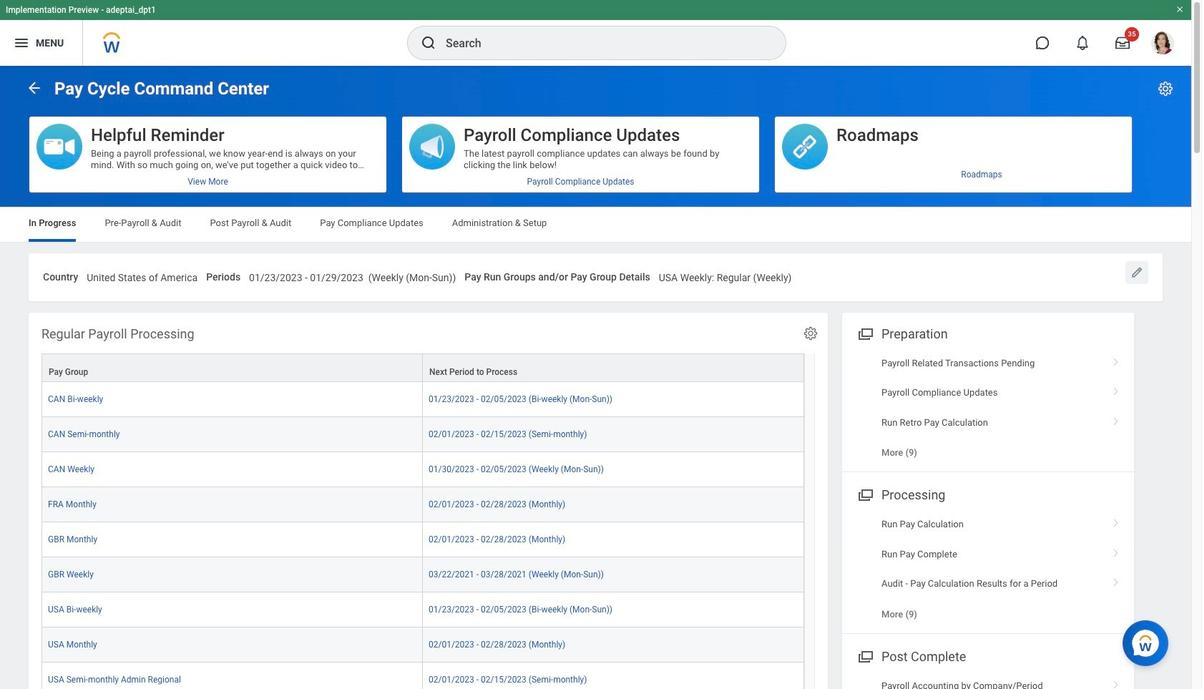 Task type: describe. For each thing, give the bounding box(es) containing it.
4 row from the top
[[42, 452, 805, 487]]

5 chevron right image from the top
[[1107, 676, 1126, 689]]

2 chevron right image from the top
[[1107, 412, 1126, 426]]

1 chevron right image from the top
[[1107, 382, 1126, 397]]

edit image
[[1130, 266, 1145, 280]]

9 row from the top
[[42, 628, 805, 663]]

3 chevron right image from the top
[[1107, 544, 1126, 558]]

regular payroll processing element
[[29, 313, 828, 689]]

2 row from the top
[[42, 382, 805, 417]]

close environment banner image
[[1176, 5, 1185, 14]]

column header inside regular payroll processing element
[[42, 353, 423, 383]]

4 chevron right image from the top
[[1107, 574, 1126, 588]]

3 menu group image from the top
[[855, 646, 875, 666]]

search image
[[420, 34, 437, 52]]

Search Workday  search field
[[446, 27, 757, 59]]



Task type: vqa. For each thing, say whether or not it's contained in the screenshot.
2nd row from the bottom
yes



Task type: locate. For each thing, give the bounding box(es) containing it.
1 vertical spatial list
[[842, 510, 1135, 629]]

previous page image
[[26, 79, 43, 96]]

6 row from the top
[[42, 522, 805, 557]]

1 menu group image from the top
[[855, 323, 875, 343]]

banner
[[0, 0, 1192, 66]]

chevron right image
[[1107, 382, 1126, 397], [1107, 514, 1126, 529], [1107, 544, 1126, 558], [1107, 574, 1126, 588], [1107, 676, 1126, 689]]

row
[[42, 353, 805, 383], [42, 382, 805, 417], [42, 417, 805, 452], [42, 452, 805, 487], [42, 487, 805, 522], [42, 522, 805, 557], [42, 557, 805, 593], [42, 593, 805, 628], [42, 628, 805, 663], [42, 663, 805, 689]]

1 vertical spatial chevron right image
[[1107, 412, 1126, 426]]

0 vertical spatial chevron right image
[[1107, 353, 1126, 367]]

configure this page image
[[1157, 80, 1175, 97]]

8 row from the top
[[42, 593, 805, 628]]

profile logan mcneil image
[[1152, 31, 1175, 57]]

1 vertical spatial menu group image
[[855, 485, 875, 504]]

2 chevron right image from the top
[[1107, 514, 1126, 529]]

3 row from the top
[[42, 417, 805, 452]]

1 chevron right image from the top
[[1107, 353, 1126, 367]]

2 vertical spatial menu group image
[[855, 646, 875, 666]]

list
[[842, 348, 1135, 468], [842, 510, 1135, 629]]

5 row from the top
[[42, 487, 805, 522]]

configure regular payroll processing image
[[803, 325, 819, 341]]

menu group image for first list from the top of the page
[[855, 323, 875, 343]]

1 row from the top
[[42, 353, 805, 383]]

1 list from the top
[[842, 348, 1135, 468]]

menu group image for first list from the bottom of the page
[[855, 485, 875, 504]]

None text field
[[87, 263, 198, 288]]

column header
[[42, 353, 423, 383]]

None text field
[[249, 263, 456, 288], [659, 263, 792, 288], [249, 263, 456, 288], [659, 263, 792, 288]]

main content
[[0, 66, 1192, 689]]

justify image
[[13, 34, 30, 52]]

chevron right image
[[1107, 353, 1126, 367], [1107, 412, 1126, 426]]

2 menu group image from the top
[[855, 485, 875, 504]]

7 row from the top
[[42, 557, 805, 593]]

notifications large image
[[1076, 36, 1090, 50]]

2 list from the top
[[842, 510, 1135, 629]]

inbox large image
[[1116, 36, 1130, 50]]

tab list
[[14, 208, 1177, 242]]

menu group image
[[855, 323, 875, 343], [855, 485, 875, 504], [855, 646, 875, 666]]

0 vertical spatial list
[[842, 348, 1135, 468]]

0 vertical spatial menu group image
[[855, 323, 875, 343]]

10 row from the top
[[42, 663, 805, 689]]



